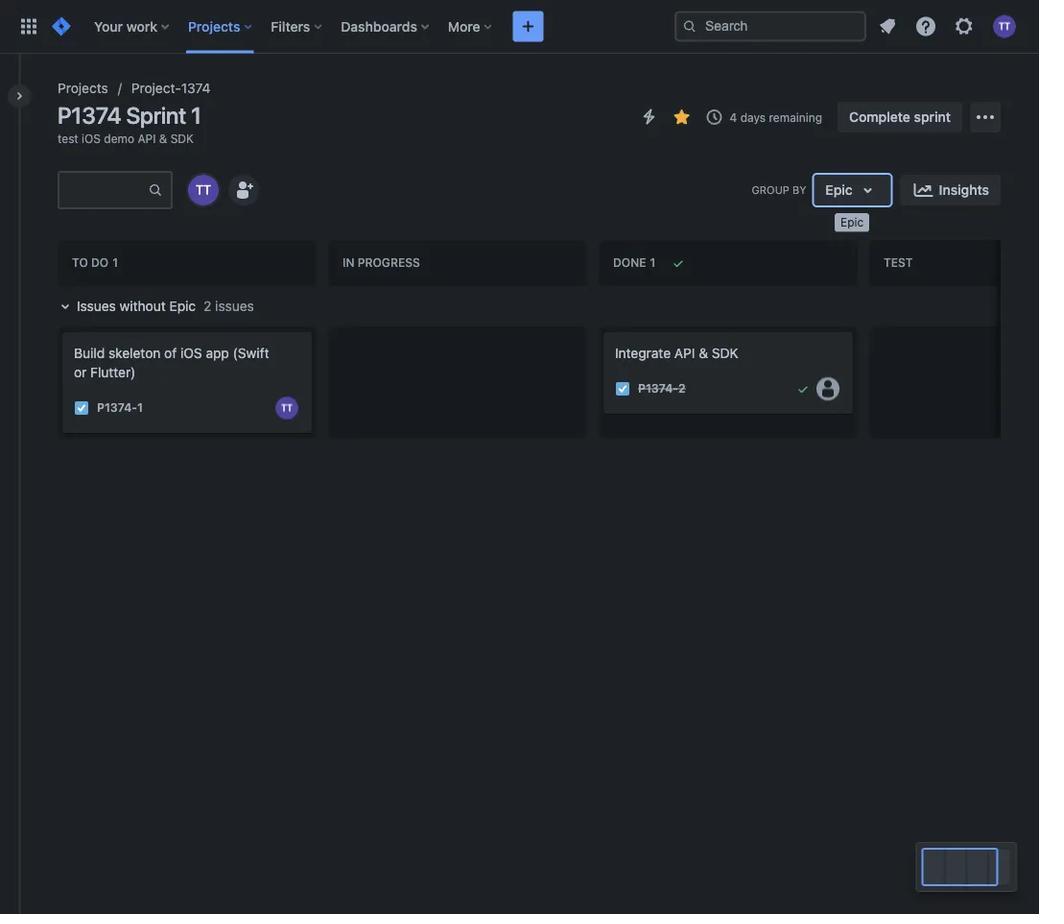 Task type: locate. For each thing, give the bounding box(es) containing it.
projects for the projects link
[[58, 80, 108, 96]]

0 horizontal spatial &
[[159, 132, 167, 145]]

1 horizontal spatial ios
[[180, 345, 202, 361]]

ios down p1374
[[82, 132, 101, 145]]

sidebar navigation image
[[0, 77, 42, 115]]

integrate
[[616, 345, 671, 361]]

your profile and settings image
[[994, 15, 1017, 38]]

banner
[[0, 0, 1040, 54]]

your work
[[94, 18, 157, 34]]

0 horizontal spatial ios
[[82, 132, 101, 145]]

p1374-
[[639, 382, 679, 395], [97, 401, 137, 415]]

in
[[343, 256, 355, 269]]

p1374- down 'flutter)'
[[97, 401, 137, 415]]

star p1374 board image
[[671, 106, 694, 129]]

complete sprint
[[850, 109, 952, 125]]

projects inside projects dropdown button
[[188, 18, 240, 34]]

0 horizontal spatial task image
[[74, 400, 89, 416]]

1 down skeleton
[[137, 401, 143, 415]]

p1374-1
[[97, 401, 143, 415]]

task image left p1374-2 link
[[616, 381, 631, 396]]

build
[[74, 345, 105, 361]]

1 vertical spatial task image
[[74, 400, 89, 416]]

p1374-1 link
[[97, 400, 143, 416]]

2
[[204, 298, 212, 314], [679, 382, 686, 395]]

api right integrate
[[675, 345, 696, 361]]

p1374- down integrate
[[639, 382, 679, 395]]

1 horizontal spatial p1374-
[[639, 382, 679, 395]]

1 vertical spatial p1374-
[[97, 401, 137, 415]]

more button
[[443, 11, 500, 42]]

add people image
[[232, 179, 255, 202]]

done image
[[796, 381, 811, 396], [796, 381, 811, 396]]

app
[[206, 345, 229, 361]]

0 horizontal spatial p1374-
[[97, 401, 137, 415]]

to do
[[72, 256, 109, 269]]

p1374- for integrate
[[639, 382, 679, 395]]

1 horizontal spatial &
[[699, 345, 709, 361]]

appswitcher icon image
[[17, 15, 40, 38]]

1 horizontal spatial task image
[[616, 381, 631, 396]]

0 vertical spatial 1
[[191, 102, 201, 129]]

1 vertical spatial projects
[[58, 80, 108, 96]]

2 left issues
[[204, 298, 212, 314]]

0 vertical spatial p1374-
[[639, 382, 679, 395]]

or
[[74, 364, 87, 380]]

build skeleton of ios app (swift or flutter)
[[74, 345, 269, 380]]

1 vertical spatial 2
[[679, 382, 686, 395]]

epic inside tooltip
[[841, 216, 864, 229]]

& down sprint
[[159, 132, 167, 145]]

1 horizontal spatial api
[[675, 345, 696, 361]]

ios right of
[[180, 345, 202, 361]]

complete
[[850, 109, 911, 125]]

api down sprint
[[138, 132, 156, 145]]

sprint
[[915, 109, 952, 125]]

0 horizontal spatial sdk
[[171, 132, 194, 145]]

dashboards
[[341, 18, 418, 34]]

issues
[[215, 298, 254, 314]]

projects link
[[58, 77, 108, 100]]

0 horizontal spatial projects
[[58, 80, 108, 96]]

projects up the 1374 on the left of page
[[188, 18, 240, 34]]

ios
[[82, 132, 101, 145], [180, 345, 202, 361]]

progress
[[358, 256, 420, 269]]

sdk down sprint
[[171, 132, 194, 145]]

insights
[[940, 182, 990, 198]]

p1374-2 link
[[639, 380, 686, 397]]

2 down the integrate api & sdk
[[679, 382, 686, 395]]

0 horizontal spatial api
[[138, 132, 156, 145]]

test
[[884, 256, 914, 269]]

1
[[191, 102, 201, 129], [137, 401, 143, 415]]

1 vertical spatial sdk
[[712, 345, 739, 361]]

banner containing your work
[[0, 0, 1040, 54]]

filters
[[271, 18, 310, 34]]

0 vertical spatial &
[[159, 132, 167, 145]]

1 horizontal spatial projects
[[188, 18, 240, 34]]

epic up epic tooltip on the right
[[826, 182, 853, 198]]

projects up p1374
[[58, 80, 108, 96]]

&
[[159, 132, 167, 145], [699, 345, 709, 361]]

1 vertical spatial 1
[[137, 401, 143, 415]]

0 vertical spatial epic
[[826, 182, 853, 198]]

0 vertical spatial task image
[[616, 381, 631, 396]]

epic down epic popup button
[[841, 216, 864, 229]]

1 horizontal spatial 1
[[191, 102, 201, 129]]

0 vertical spatial sdk
[[171, 132, 194, 145]]

api
[[138, 132, 156, 145], [675, 345, 696, 361]]

& right integrate
[[699, 345, 709, 361]]

by
[[793, 184, 807, 196]]

1 vertical spatial ios
[[180, 345, 202, 361]]

p1374- for build
[[97, 401, 137, 415]]

sdk
[[171, 132, 194, 145], [712, 345, 739, 361]]

issues
[[77, 298, 116, 314]]

group by
[[752, 184, 807, 196]]

4 days remaining image
[[704, 106, 727, 129]]

Search field
[[675, 11, 867, 42]]

0 vertical spatial ios
[[82, 132, 101, 145]]

task image down or
[[74, 400, 89, 416]]

projects
[[188, 18, 240, 34], [58, 80, 108, 96]]

1 vertical spatial epic
[[841, 216, 864, 229]]

sdk right integrate
[[712, 345, 739, 361]]

0 vertical spatial 2
[[204, 298, 212, 314]]

epic
[[826, 182, 853, 198], [841, 216, 864, 229], [170, 298, 196, 314]]

1 down the 1374 on the left of page
[[191, 102, 201, 129]]

ios inside p1374 sprint 1 test ios demo api & sdk
[[82, 132, 101, 145]]

done element
[[614, 256, 660, 270]]

0 vertical spatial projects
[[188, 18, 240, 34]]

terry turtle image
[[188, 175, 219, 205]]

filters button
[[265, 11, 330, 42]]

task image
[[616, 381, 631, 396], [74, 400, 89, 416]]

search image
[[683, 19, 698, 34]]

epic right without on the top of the page
[[170, 298, 196, 314]]

jira software image
[[50, 15, 73, 38], [50, 15, 73, 38]]

0 vertical spatial api
[[138, 132, 156, 145]]

insights button
[[901, 175, 1002, 205]]

epic inside popup button
[[826, 182, 853, 198]]



Task type: describe. For each thing, give the bounding box(es) containing it.
task image for integrate api & sdk
[[616, 381, 631, 396]]

work
[[126, 18, 157, 34]]

primary element
[[12, 0, 675, 53]]

of
[[164, 345, 177, 361]]

dashboards button
[[335, 11, 437, 42]]

1 vertical spatial api
[[675, 345, 696, 361]]

(swift
[[233, 345, 269, 361]]

help image
[[915, 15, 938, 38]]

automations menu button icon image
[[638, 105, 661, 128]]

api inside p1374 sprint 1 test ios demo api & sdk
[[138, 132, 156, 145]]

& inside p1374 sprint 1 test ios demo api & sdk
[[159, 132, 167, 145]]

task image for build skeleton of ios app (swift or flutter)
[[74, 400, 89, 416]]

complete sprint button
[[838, 102, 963, 133]]

project-
[[131, 80, 181, 96]]

ios inside build skeleton of ios app (swift or flutter)
[[180, 345, 202, 361]]

epic button
[[815, 175, 892, 205]]

0 horizontal spatial 2
[[204, 298, 212, 314]]

0 horizontal spatial 1
[[137, 401, 143, 415]]

settings image
[[954, 15, 977, 38]]

4 days remaining
[[730, 110, 823, 124]]

your
[[94, 18, 123, 34]]

sprint
[[126, 102, 186, 129]]

to
[[72, 256, 88, 269]]

done
[[614, 256, 647, 269]]

1 horizontal spatial sdk
[[712, 345, 739, 361]]

in progress
[[343, 256, 420, 269]]

your work button
[[88, 11, 177, 42]]

project-1374
[[131, 80, 211, 96]]

skeleton
[[109, 345, 161, 361]]

issues without epic 2 issues
[[77, 298, 254, 314]]

flutter)
[[90, 364, 136, 380]]

remaining
[[770, 110, 823, 124]]

test ios demo api & sdk element
[[58, 131, 194, 146]]

notifications image
[[877, 15, 900, 38]]

1 vertical spatial &
[[699, 345, 709, 361]]

more image
[[975, 106, 998, 129]]

test
[[58, 132, 78, 145]]

projects for projects dropdown button
[[188, 18, 240, 34]]

Search this board text field
[[60, 173, 148, 207]]

epic tooltip
[[835, 213, 870, 232]]

p1374
[[58, 102, 121, 129]]

without
[[120, 298, 166, 314]]

p1374-2
[[639, 382, 686, 395]]

group
[[752, 184, 790, 196]]

sdk inside p1374 sprint 1 test ios demo api & sdk
[[171, 132, 194, 145]]

demo
[[104, 132, 135, 145]]

project-1374 link
[[131, 77, 211, 100]]

1 inside p1374 sprint 1 test ios demo api & sdk
[[191, 102, 201, 129]]

create image
[[517, 15, 540, 38]]

to do element
[[72, 256, 122, 270]]

p1374 sprint 1 test ios demo api & sdk
[[58, 102, 201, 145]]

days
[[741, 110, 766, 124]]

assignee: terry turtle image
[[276, 396, 299, 419]]

4
[[730, 110, 738, 124]]

projects button
[[182, 11, 260, 42]]

do
[[91, 256, 109, 269]]

1374
[[181, 80, 211, 96]]

2 vertical spatial epic
[[170, 298, 196, 314]]

1 horizontal spatial 2
[[679, 382, 686, 395]]

unassigned image
[[817, 377, 840, 400]]

insights image
[[913, 179, 936, 202]]

integrate api & sdk
[[616, 345, 739, 361]]

more
[[448, 18, 481, 34]]



Task type: vqa. For each thing, say whether or not it's contained in the screenshot.
All issues
no



